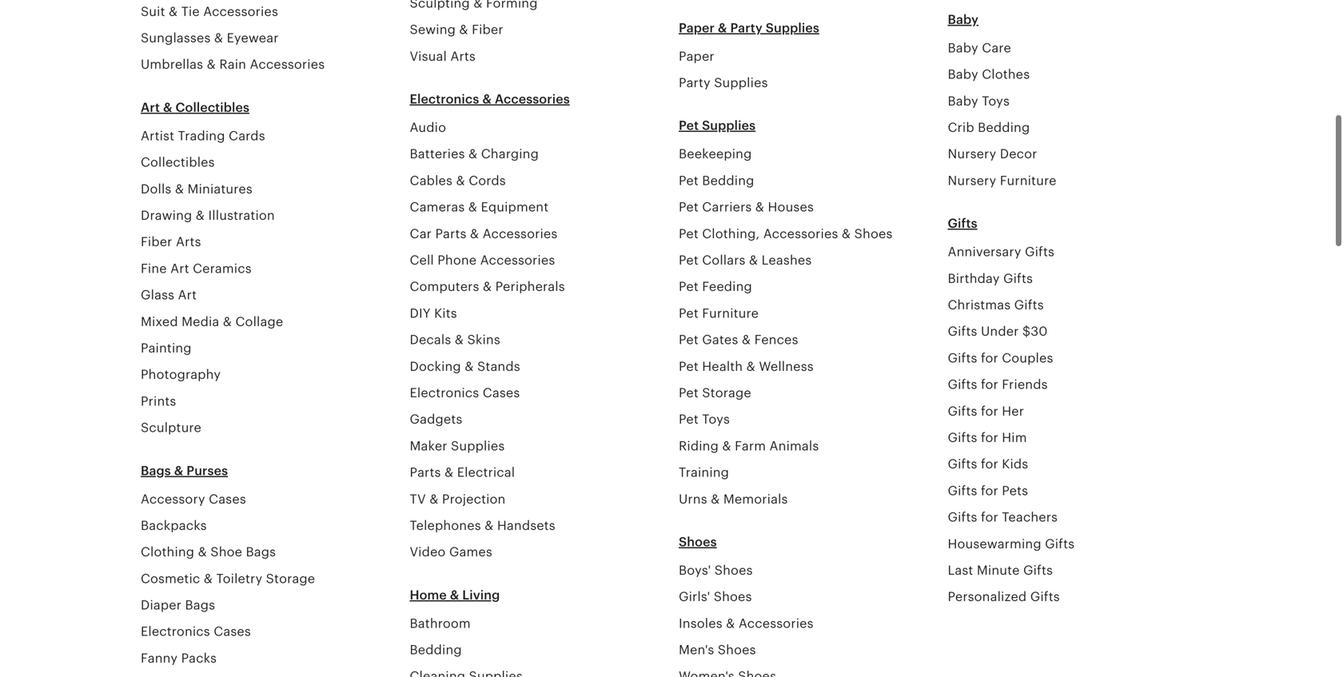 Task type: describe. For each thing, give the bounding box(es) containing it.
& for clothing & shoe bags
[[198, 545, 207, 560]]

gifts down teachers
[[1046, 537, 1075, 551]]

fanny
[[141, 652, 178, 666]]

decor
[[1001, 147, 1038, 161]]

1 horizontal spatial fiber
[[472, 23, 504, 37]]

& for cosmetic & toiletry storage
[[204, 572, 213, 586]]

dolls
[[141, 182, 172, 196]]

trading
[[178, 129, 225, 143]]

bedding for crib bedding
[[978, 120, 1031, 135]]

gifts down the gifts for pets
[[948, 510, 978, 525]]

cameras & equipment link
[[410, 200, 549, 214]]

farm
[[735, 439, 766, 453]]

christmas
[[948, 298, 1011, 312]]

health
[[703, 359, 743, 374]]

minute
[[977, 564, 1020, 578]]

fine art ceramics
[[141, 262, 252, 276]]

gifts down gifts for kids "link"
[[948, 484, 978, 498]]

pet storage link
[[679, 386, 752, 400]]

pet for pet furniture
[[679, 306, 699, 321]]

pet for pet toys
[[679, 413, 699, 427]]

housewarming gifts link
[[948, 537, 1075, 551]]

home
[[410, 588, 447, 603]]

urns & memorials
[[679, 492, 788, 507]]

& for drawing & illustration
[[196, 208, 205, 223]]

suit
[[141, 4, 165, 19]]

miniatures
[[188, 182, 253, 196]]

gifts link
[[948, 216, 978, 231]]

ceramics
[[193, 262, 252, 276]]

pet carriers & houses
[[679, 200, 814, 214]]

1 vertical spatial electronics cases link
[[141, 625, 251, 639]]

& for cameras & equipment
[[469, 200, 478, 214]]

nursery decor
[[948, 147, 1038, 161]]

visual
[[410, 49, 447, 63]]

video games
[[410, 545, 493, 560]]

fine
[[141, 262, 167, 276]]

pet storage
[[679, 386, 752, 400]]

decals & skins link
[[410, 333, 501, 347]]

shoes for men's shoes
[[718, 643, 757, 658]]

video
[[410, 545, 446, 560]]

maker supplies link
[[410, 439, 505, 453]]

0 horizontal spatial bags
[[141, 464, 171, 478]]

pet for pet carriers & houses
[[679, 200, 699, 214]]

& for parts & electrical
[[445, 466, 454, 480]]

visual arts
[[410, 49, 476, 63]]

cameras
[[410, 200, 465, 214]]

birthday gifts
[[948, 271, 1034, 286]]

cases for the bottom electronics cases link
[[214, 625, 251, 639]]

care
[[983, 41, 1012, 55]]

urns & memorials link
[[679, 492, 788, 507]]

gifts under $30
[[948, 325, 1048, 339]]

diy kits link
[[410, 306, 457, 321]]

under
[[982, 325, 1020, 339]]

computers
[[410, 280, 480, 294]]

accessories down equipment
[[483, 227, 558, 241]]

fanny packs
[[141, 652, 217, 666]]

gifts up gifts for him
[[948, 404, 978, 419]]

umbrellas & rain accessories link
[[141, 57, 325, 72]]

games
[[449, 545, 493, 560]]

phone
[[438, 253, 477, 268]]

collectibles link
[[141, 155, 215, 170]]

0 vertical spatial electronics cases link
[[410, 386, 520, 400]]

dolls & miniatures
[[141, 182, 253, 196]]

audio link
[[410, 120, 446, 135]]

last minute gifts
[[948, 564, 1054, 578]]

gifts for couples link
[[948, 351, 1054, 366]]

& for paper & party supplies
[[718, 21, 728, 35]]

gifts down christmas
[[948, 325, 978, 339]]

clothing & shoe bags
[[141, 545, 276, 560]]

gifts for teachers
[[948, 510, 1058, 525]]

gifts right anniversary
[[1026, 245, 1055, 259]]

wellness
[[759, 359, 814, 374]]

couples
[[1003, 351, 1054, 366]]

pet toys
[[679, 413, 730, 427]]

0 vertical spatial storage
[[703, 386, 752, 400]]

accessory cases
[[141, 492, 246, 507]]

& for telephones & handsets
[[485, 519, 494, 533]]

cables & cords link
[[410, 174, 506, 188]]

her
[[1003, 404, 1025, 419]]

& for computers & peripherals
[[483, 280, 492, 294]]

gifts for pets
[[948, 484, 1029, 498]]

baby for baby toys
[[948, 94, 979, 108]]

collars
[[703, 253, 746, 268]]

maker supplies
[[410, 439, 505, 453]]

gifts up gifts for her
[[948, 378, 978, 392]]

mixed
[[141, 315, 178, 329]]

party supplies
[[679, 76, 768, 90]]

toys for baby toys
[[983, 94, 1010, 108]]

bathroom
[[410, 617, 471, 631]]

& for bags & purses
[[174, 464, 183, 478]]

last minute gifts link
[[948, 564, 1054, 578]]

1 vertical spatial electronics cases
[[141, 625, 251, 639]]

carriers
[[703, 200, 752, 214]]

& for docking & stands
[[465, 359, 474, 374]]

docking
[[410, 359, 461, 374]]

pet for pet health & wellness
[[679, 359, 699, 374]]

pet for pet supplies
[[679, 119, 699, 133]]

1 vertical spatial bags
[[246, 545, 276, 560]]

skins
[[468, 333, 501, 347]]

for for kids
[[982, 457, 999, 472]]

training link
[[679, 466, 730, 480]]

sunglasses
[[141, 31, 211, 45]]

pet for pet clothing, accessories & shoes
[[679, 227, 699, 241]]

pet for pet feeding
[[679, 280, 699, 294]]

pet for pet storage
[[679, 386, 699, 400]]

& for tv & projection
[[430, 492, 439, 507]]

2 vertical spatial electronics
[[141, 625, 210, 639]]

cases for accessory cases link
[[209, 492, 246, 507]]

sunglasses & eyewear
[[141, 31, 279, 45]]

nursery for nursery decor
[[948, 147, 997, 161]]

supplies for pet supplies
[[702, 119, 756, 133]]

projection
[[442, 492, 506, 507]]

accessories down houses
[[764, 227, 839, 241]]

photography
[[141, 368, 221, 382]]

for for friends
[[982, 378, 999, 392]]

housewarming gifts
[[948, 537, 1075, 551]]

insoles & accessories link
[[679, 617, 814, 631]]

supplies for maker supplies
[[451, 439, 505, 453]]

pet gates & fences
[[679, 333, 799, 347]]

paper for paper & party supplies
[[679, 21, 715, 35]]

& for cables & cords
[[456, 174, 465, 188]]

0 vertical spatial party
[[731, 21, 763, 35]]

pet collars & leashes link
[[679, 253, 812, 268]]

nursery for nursery furniture
[[948, 174, 997, 188]]

1 vertical spatial collectibles
[[141, 155, 215, 170]]

memorials
[[724, 492, 788, 507]]

baby for baby care
[[948, 41, 979, 55]]

gifts for pets link
[[948, 484, 1029, 498]]

crib
[[948, 120, 975, 135]]

pet clothing, accessories & shoes
[[679, 227, 893, 241]]

girls'
[[679, 590, 711, 605]]

personalized gifts link
[[948, 590, 1061, 605]]

computers & peripherals
[[410, 280, 565, 294]]

riding
[[679, 439, 719, 453]]

& for umbrellas & rain accessories
[[207, 57, 216, 72]]

for for teachers
[[982, 510, 999, 525]]

insoles & accessories
[[679, 617, 814, 631]]

urns
[[679, 492, 708, 507]]

artist
[[141, 129, 174, 143]]

paper for paper "link"
[[679, 49, 715, 63]]

diaper bags link
[[141, 598, 215, 613]]

& for electronics & accessories
[[483, 92, 492, 106]]

& for urns & memorials
[[711, 492, 720, 507]]

baby toys
[[948, 94, 1010, 108]]

baby clothes link
[[948, 67, 1031, 82]]

0 vertical spatial parts
[[436, 227, 467, 241]]

cell
[[410, 253, 434, 268]]

& for suit & tie accessories
[[169, 4, 178, 19]]



Task type: locate. For each thing, give the bounding box(es) containing it.
bedding up carriers
[[703, 174, 755, 188]]

nursery furniture
[[948, 174, 1057, 188]]

2 vertical spatial art
[[178, 288, 197, 302]]

bedding for pet bedding
[[703, 174, 755, 188]]

0 vertical spatial cases
[[483, 386, 520, 400]]

pet for pet gates & fences
[[679, 333, 699, 347]]

baby up baby care link
[[948, 12, 979, 27]]

gates
[[703, 333, 739, 347]]

boys' shoes
[[679, 564, 753, 578]]

7 for from the top
[[982, 510, 999, 525]]

diy kits
[[410, 306, 457, 321]]

1 vertical spatial parts
[[410, 466, 441, 480]]

electronics up audio link on the top of page
[[410, 92, 479, 106]]

0 vertical spatial arts
[[451, 49, 476, 63]]

& for art & collectibles
[[163, 100, 172, 115]]

electronics down diaper bags link
[[141, 625, 210, 639]]

for for pets
[[982, 484, 999, 498]]

furniture down "feeding"
[[703, 306, 759, 321]]

1 paper from the top
[[679, 21, 715, 35]]

stands
[[478, 359, 521, 374]]

7 pet from the top
[[679, 306, 699, 321]]

electronics cases up packs
[[141, 625, 251, 639]]

toys for pet toys
[[703, 413, 730, 427]]

0 vertical spatial fiber
[[472, 23, 504, 37]]

pet supplies
[[679, 119, 756, 133]]

0 vertical spatial electronics cases
[[410, 386, 520, 400]]

telephones & handsets link
[[410, 519, 556, 533]]

8 pet from the top
[[679, 333, 699, 347]]

4 baby from the top
[[948, 94, 979, 108]]

1 vertical spatial cases
[[209, 492, 246, 507]]

pet collars & leashes
[[679, 253, 812, 268]]

pet left carriers
[[679, 200, 699, 214]]

1 horizontal spatial bags
[[185, 598, 215, 613]]

1 vertical spatial storage
[[266, 572, 315, 586]]

drawing & illustration link
[[141, 208, 275, 223]]

5 for from the top
[[982, 457, 999, 472]]

boys'
[[679, 564, 711, 578]]

bags up toiletry
[[246, 545, 276, 560]]

2 vertical spatial cases
[[214, 625, 251, 639]]

pet left health
[[679, 359, 699, 374]]

1 horizontal spatial party
[[731, 21, 763, 35]]

0 horizontal spatial party
[[679, 76, 711, 90]]

audio
[[410, 120, 446, 135]]

baby up crib
[[948, 94, 979, 108]]

baby for baby link
[[948, 12, 979, 27]]

2 pet from the top
[[679, 174, 699, 188]]

pet supplies link
[[679, 119, 756, 133]]

paper up party supplies
[[679, 49, 715, 63]]

3 baby from the top
[[948, 67, 979, 82]]

electronics
[[410, 92, 479, 106], [410, 386, 479, 400], [141, 625, 210, 639]]

cosmetic & toiletry storage link
[[141, 572, 315, 586]]

4 pet from the top
[[679, 227, 699, 241]]

0 vertical spatial electronics
[[410, 92, 479, 106]]

gifts down last minute gifts
[[1031, 590, 1061, 605]]

for down gifts under $30
[[982, 351, 999, 366]]

paper & party supplies
[[679, 21, 820, 35]]

diaper bags
[[141, 598, 215, 613]]

arts for fiber arts
[[176, 235, 201, 249]]

clothing,
[[703, 227, 760, 241]]

& for sunglasses & eyewear
[[214, 31, 223, 45]]

toys down pet storage link
[[703, 413, 730, 427]]

5 pet from the top
[[679, 253, 699, 268]]

6 pet from the top
[[679, 280, 699, 294]]

video games link
[[410, 545, 493, 560]]

bedding link
[[410, 643, 462, 658]]

pet furniture
[[679, 306, 759, 321]]

gifts for kids link
[[948, 457, 1029, 472]]

1 vertical spatial furniture
[[703, 306, 759, 321]]

eyewear
[[227, 31, 279, 45]]

painting link
[[141, 341, 192, 356]]

cases down purses
[[209, 492, 246, 507]]

electronics cases link down the docking & stands link
[[410, 386, 520, 400]]

dolls & miniatures link
[[141, 182, 253, 196]]

boys' shoes link
[[679, 564, 753, 578]]

& for decals & skins
[[455, 333, 464, 347]]

decals
[[410, 333, 451, 347]]

for for her
[[982, 404, 999, 419]]

supplies for party supplies
[[715, 76, 768, 90]]

backpacks link
[[141, 519, 207, 533]]

nursery down crib
[[948, 147, 997, 161]]

3 pet from the top
[[679, 200, 699, 214]]

& for riding & farm animals
[[723, 439, 732, 453]]

bags & purses
[[141, 464, 228, 478]]

furniture for nursery furniture
[[1001, 174, 1057, 188]]

11 pet from the top
[[679, 413, 699, 427]]

1 horizontal spatial arts
[[451, 49, 476, 63]]

gifts
[[948, 216, 978, 231], [1026, 245, 1055, 259], [1004, 271, 1034, 286], [1015, 298, 1045, 312], [948, 325, 978, 339], [948, 351, 978, 366], [948, 378, 978, 392], [948, 404, 978, 419], [948, 431, 978, 445], [948, 457, 978, 472], [948, 484, 978, 498], [948, 510, 978, 525], [1046, 537, 1075, 551], [1024, 564, 1054, 578], [1031, 590, 1061, 605]]

crib bedding
[[948, 120, 1031, 135]]

shoes for boys' shoes
[[715, 564, 753, 578]]

baby for baby clothes
[[948, 67, 979, 82]]

1 horizontal spatial furniture
[[1001, 174, 1057, 188]]

pet down "beekeeping" link
[[679, 174, 699, 188]]

art down fine art ceramics 'link'
[[178, 288, 197, 302]]

cases for the top electronics cases link
[[483, 386, 520, 400]]

media
[[182, 315, 220, 329]]

baby clothes
[[948, 67, 1031, 82]]

accessories up peripherals
[[480, 253, 556, 268]]

bedding down bathroom
[[410, 643, 462, 658]]

1 horizontal spatial storage
[[703, 386, 752, 400]]

pet up 'pet toys'
[[679, 386, 699, 400]]

fiber up visual arts link
[[472, 23, 504, 37]]

nursery down nursery decor link on the top of page
[[948, 174, 997, 188]]

baby up baby toys link
[[948, 67, 979, 82]]

party up party supplies link
[[731, 21, 763, 35]]

1 horizontal spatial electronics cases
[[410, 386, 520, 400]]

collectibles
[[176, 100, 250, 115], [141, 155, 215, 170]]

gifts for her link
[[948, 404, 1025, 419]]

bedding up the "nursery decor"
[[978, 120, 1031, 135]]

bedding
[[978, 120, 1031, 135], [703, 174, 755, 188], [410, 643, 462, 658]]

home & living
[[410, 588, 500, 603]]

furniture down "decor"
[[1001, 174, 1057, 188]]

gifts down gifts for her link
[[948, 431, 978, 445]]

$30
[[1023, 325, 1048, 339]]

toys up crib bedding 'link'
[[983, 94, 1010, 108]]

0 horizontal spatial toys
[[703, 413, 730, 427]]

0 horizontal spatial electronics cases link
[[141, 625, 251, 639]]

1 for from the top
[[982, 351, 999, 366]]

birthday
[[948, 271, 1000, 286]]

art & collectibles
[[141, 100, 250, 115]]

electrical
[[457, 466, 515, 480]]

for left her
[[982, 404, 999, 419]]

1 vertical spatial art
[[170, 262, 189, 276]]

for left him
[[982, 431, 999, 445]]

baby care
[[948, 41, 1012, 55]]

for
[[982, 351, 999, 366], [982, 378, 999, 392], [982, 404, 999, 419], [982, 431, 999, 445], [982, 457, 999, 472], [982, 484, 999, 498], [982, 510, 999, 525]]

purses
[[187, 464, 228, 478]]

pet left "feeding"
[[679, 280, 699, 294]]

paper up paper "link"
[[679, 21, 715, 35]]

baby care link
[[948, 41, 1012, 55]]

2 vertical spatial bedding
[[410, 643, 462, 658]]

& for insoles & accessories
[[727, 617, 736, 631]]

cell phone accessories
[[410, 253, 556, 268]]

gifts for friends
[[948, 378, 1048, 392]]

car
[[410, 227, 432, 241]]

2 horizontal spatial bags
[[246, 545, 276, 560]]

for left pets on the bottom right of the page
[[982, 484, 999, 498]]

houses
[[768, 200, 814, 214]]

for left kids
[[982, 457, 999, 472]]

0 horizontal spatial electronics cases
[[141, 625, 251, 639]]

pet up riding
[[679, 413, 699, 427]]

0 vertical spatial collectibles
[[176, 100, 250, 115]]

cases
[[483, 386, 520, 400], [209, 492, 246, 507], [214, 625, 251, 639]]

pet health & wellness
[[679, 359, 814, 374]]

0 vertical spatial paper
[[679, 21, 715, 35]]

gifts down anniversary gifts link
[[1004, 271, 1034, 286]]

pet for pet bedding
[[679, 174, 699, 188]]

parts up "phone" on the left top
[[436, 227, 467, 241]]

beekeeping link
[[679, 147, 752, 161]]

2 baby from the top
[[948, 41, 979, 55]]

10 pet from the top
[[679, 386, 699, 400]]

arts for visual arts
[[451, 49, 476, 63]]

gifts up $30
[[1015, 298, 1045, 312]]

4 for from the top
[[982, 431, 999, 445]]

housewarming
[[948, 537, 1042, 551]]

0 vertical spatial art
[[141, 100, 160, 115]]

supplies
[[766, 21, 820, 35], [715, 76, 768, 90], [702, 119, 756, 133], [451, 439, 505, 453]]

& for batteries & charging
[[469, 147, 478, 161]]

accessories up men's shoes
[[739, 617, 814, 631]]

0 vertical spatial bags
[[141, 464, 171, 478]]

friends
[[1003, 378, 1048, 392]]

gifts for friends link
[[948, 378, 1048, 392]]

gifts down housewarming gifts at the right bottom
[[1024, 564, 1054, 578]]

bags down cosmetic & toiletry storage link
[[185, 598, 215, 613]]

art up artist
[[141, 100, 160, 115]]

baby link
[[948, 12, 979, 27]]

parts & electrical link
[[410, 466, 515, 480]]

cables
[[410, 174, 453, 188]]

art right fine
[[170, 262, 189, 276]]

2 for from the top
[[982, 378, 999, 392]]

gifts for her
[[948, 404, 1025, 419]]

electronics cases link up packs
[[141, 625, 251, 639]]

1 pet from the top
[[679, 119, 699, 133]]

sunglasses & eyewear link
[[141, 31, 279, 45]]

parts down 'maker'
[[410, 466, 441, 480]]

storage down health
[[703, 386, 752, 400]]

2 horizontal spatial bedding
[[978, 120, 1031, 135]]

art for fine
[[170, 262, 189, 276]]

accessories up eyewear
[[203, 4, 278, 19]]

0 vertical spatial furniture
[[1001, 174, 1057, 188]]

charging
[[481, 147, 539, 161]]

prints link
[[141, 394, 176, 409]]

cases up packs
[[214, 625, 251, 639]]

accessories down eyewear
[[250, 57, 325, 72]]

suit & tie accessories
[[141, 4, 278, 19]]

furniture for pet furniture
[[703, 306, 759, 321]]

pet left gates on the right
[[679, 333, 699, 347]]

1 vertical spatial paper
[[679, 49, 715, 63]]

pet up "beekeeping" link
[[679, 119, 699, 133]]

party down paper "link"
[[679, 76, 711, 90]]

0 horizontal spatial furniture
[[703, 306, 759, 321]]

storage right toiletry
[[266, 572, 315, 586]]

parts & electrical
[[410, 466, 515, 480]]

0 horizontal spatial bedding
[[410, 643, 462, 658]]

car parts & accessories
[[410, 227, 558, 241]]

pet left collars at the right of the page
[[679, 253, 699, 268]]

collectibles up artist trading cards 'link'
[[176, 100, 250, 115]]

accessory
[[141, 492, 205, 507]]

1 horizontal spatial bedding
[[703, 174, 755, 188]]

gifts for kids
[[948, 457, 1029, 472]]

cosmetic & toiletry storage
[[141, 572, 315, 586]]

gifts up anniversary
[[948, 216, 978, 231]]

cords
[[469, 174, 506, 188]]

1 horizontal spatial electronics cases link
[[410, 386, 520, 400]]

& for sewing & fiber
[[460, 23, 469, 37]]

clothing & shoe bags link
[[141, 545, 276, 560]]

accessories up charging at the left top of the page
[[495, 92, 570, 106]]

pet down pet feeding link
[[679, 306, 699, 321]]

nursery
[[948, 147, 997, 161], [948, 174, 997, 188]]

fiber
[[472, 23, 504, 37], [141, 235, 172, 249]]

training
[[679, 466, 730, 480]]

1 vertical spatial arts
[[176, 235, 201, 249]]

1 baby from the top
[[948, 12, 979, 27]]

gifts down gifts for him
[[948, 457, 978, 472]]

1 vertical spatial toys
[[703, 413, 730, 427]]

0 horizontal spatial storage
[[266, 572, 315, 586]]

collectibles up the dolls & miniatures link
[[141, 155, 215, 170]]

peripherals
[[496, 280, 565, 294]]

riding & farm animals link
[[679, 439, 820, 453]]

christmas gifts
[[948, 298, 1045, 312]]

pet left clothing,
[[679, 227, 699, 241]]

2 paper from the top
[[679, 49, 715, 63]]

2 vertical spatial bags
[[185, 598, 215, 613]]

0 horizontal spatial arts
[[176, 235, 201, 249]]

handsets
[[497, 519, 556, 533]]

9 pet from the top
[[679, 359, 699, 374]]

0 horizontal spatial fiber
[[141, 235, 172, 249]]

for for him
[[982, 431, 999, 445]]

animals
[[770, 439, 820, 453]]

electronics cases down the docking & stands link
[[410, 386, 520, 400]]

1 vertical spatial electronics
[[410, 386, 479, 400]]

1 vertical spatial fiber
[[141, 235, 172, 249]]

kids
[[1003, 457, 1029, 472]]

& for home & living
[[450, 588, 459, 603]]

girls' shoes link
[[679, 590, 752, 605]]

pet for pet collars & leashes
[[679, 253, 699, 268]]

0 vertical spatial bedding
[[978, 120, 1031, 135]]

baby down baby link
[[948, 41, 979, 55]]

0 vertical spatial toys
[[983, 94, 1010, 108]]

6 for from the top
[[982, 484, 999, 498]]

& for dolls & miniatures
[[175, 182, 184, 196]]

for for couples
[[982, 351, 999, 366]]

art for glass
[[178, 288, 197, 302]]

arts up fine art ceramics 'link'
[[176, 235, 201, 249]]

2 nursery from the top
[[948, 174, 997, 188]]

pet bedding
[[679, 174, 755, 188]]

for down gifts for pets link
[[982, 510, 999, 525]]

shoes for girls' shoes
[[714, 590, 752, 605]]

cases down stands
[[483, 386, 520, 400]]

men's
[[679, 643, 715, 658]]

1 nursery from the top
[[948, 147, 997, 161]]

arts down sewing & fiber
[[451, 49, 476, 63]]

gifts down gifts under $30 link
[[948, 351, 978, 366]]

bags up the accessory
[[141, 464, 171, 478]]

electronics up gadgets link
[[410, 386, 479, 400]]

3 for from the top
[[982, 404, 999, 419]]

1 vertical spatial nursery
[[948, 174, 997, 188]]

0 vertical spatial nursery
[[948, 147, 997, 161]]

for up gifts for her link
[[982, 378, 999, 392]]

1 vertical spatial bedding
[[703, 174, 755, 188]]

fiber up fine
[[141, 235, 172, 249]]

1 horizontal spatial toys
[[983, 94, 1010, 108]]

1 vertical spatial party
[[679, 76, 711, 90]]



Task type: vqa. For each thing, say whether or not it's contained in the screenshot.
The Gift inside the Terry Turtle banner
no



